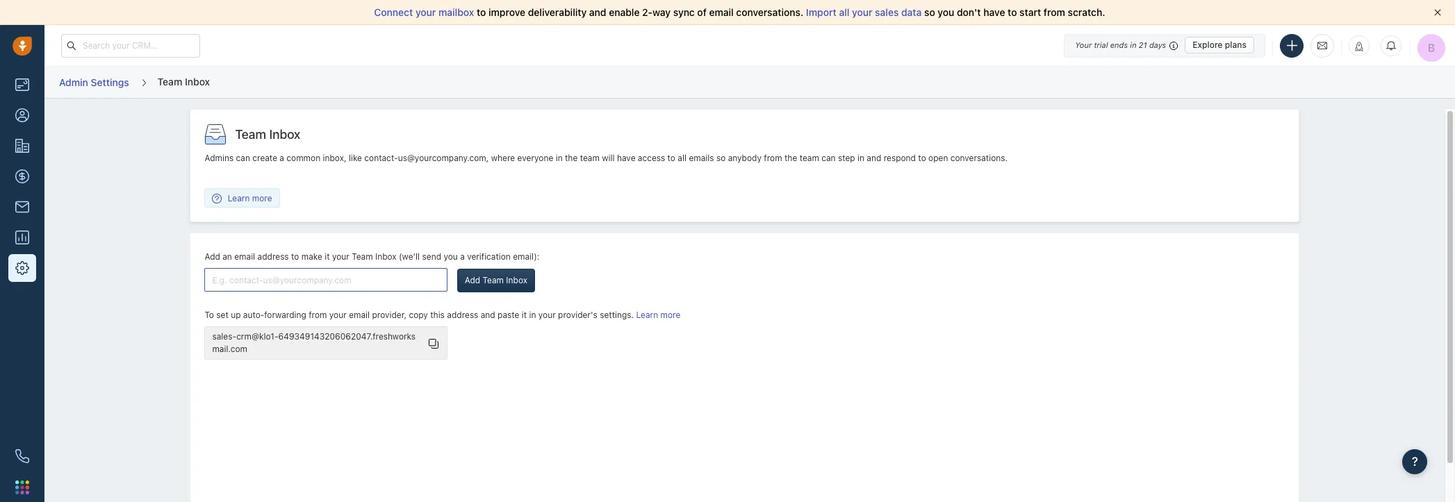 Task type: locate. For each thing, give the bounding box(es) containing it.
0 vertical spatial have
[[984, 6, 1006, 18]]

up
[[231, 310, 241, 321]]

1 vertical spatial address
[[447, 310, 478, 321]]

your up 649349143206062047.freshworks
[[329, 310, 347, 321]]

learn down the admins on the top left of page
[[228, 193, 250, 203]]

conversations. left import
[[736, 6, 804, 18]]

0 horizontal spatial all
[[678, 153, 687, 163]]

0 horizontal spatial team inbox
[[158, 76, 210, 87]]

phone element
[[8, 443, 36, 471]]

mailbox
[[439, 6, 474, 18]]

it right the paste
[[522, 310, 527, 321]]

team up e.g. contact-us@yourcompany.com text box
[[352, 252, 373, 262]]

team down the search your crm... text field
[[158, 76, 182, 87]]

verification
[[467, 252, 511, 262]]

1 horizontal spatial it
[[522, 310, 527, 321]]

2 the from the left
[[785, 153, 798, 163]]

your left sales
[[852, 6, 873, 18]]

the
[[565, 153, 578, 163], [785, 153, 798, 163]]

2 horizontal spatial email
[[709, 6, 734, 18]]

2 vertical spatial from
[[309, 310, 327, 321]]

0 horizontal spatial a
[[280, 153, 284, 163]]

team inbox up create
[[235, 127, 301, 142]]

to right access
[[668, 153, 676, 163]]

it right make
[[325, 252, 330, 262]]

team down verification
[[483, 275, 504, 286]]

team left step
[[800, 153, 819, 163]]

to
[[477, 6, 486, 18], [1008, 6, 1017, 18], [668, 153, 676, 163], [919, 153, 926, 163], [291, 252, 299, 262]]

0 vertical spatial conversations.
[[736, 6, 804, 18]]

add an email address to make it your team inbox (we'll send you a verification email):
[[205, 252, 540, 262]]

1 vertical spatial learn
[[636, 310, 658, 321]]

0 horizontal spatial address
[[258, 252, 289, 262]]

learn right settings.
[[636, 310, 658, 321]]

close image
[[1435, 9, 1442, 16]]

auto-
[[243, 310, 264, 321]]

so right emails
[[717, 153, 726, 163]]

0 vertical spatial all
[[839, 6, 850, 18]]

inbox inside button
[[506, 275, 528, 286]]

0 vertical spatial a
[[280, 153, 284, 163]]

inbox
[[185, 76, 210, 87], [269, 127, 301, 142], [375, 252, 397, 262], [506, 275, 528, 286]]

can left create
[[236, 153, 250, 163]]

1 vertical spatial team inbox
[[235, 127, 301, 142]]

add down verification
[[465, 275, 481, 286]]

1 team from the left
[[580, 153, 600, 163]]

email right of
[[709, 6, 734, 18]]

and left enable
[[589, 6, 607, 18]]

1 vertical spatial a
[[460, 252, 465, 262]]

email right an
[[234, 252, 255, 262]]

0 horizontal spatial so
[[717, 153, 726, 163]]

0 vertical spatial you
[[938, 6, 955, 18]]

1 horizontal spatial conversations.
[[951, 153, 1008, 163]]

add team inbox
[[465, 275, 528, 286]]

more
[[252, 193, 272, 203], [661, 310, 681, 321]]

team inside button
[[483, 275, 504, 286]]

0 vertical spatial learn more link
[[205, 192, 279, 204]]

0 horizontal spatial can
[[236, 153, 250, 163]]

more down create
[[252, 193, 272, 203]]

where
[[491, 153, 515, 163]]

a
[[280, 153, 284, 163], [460, 252, 465, 262]]

don't
[[957, 6, 981, 18]]

team inbox down the search your crm... text field
[[158, 76, 210, 87]]

so right data
[[925, 6, 935, 18]]

your left mailbox
[[416, 6, 436, 18]]

0 horizontal spatial the
[[565, 153, 578, 163]]

1 horizontal spatial add
[[465, 275, 481, 286]]

1 vertical spatial and
[[867, 153, 882, 163]]

0 vertical spatial more
[[252, 193, 272, 203]]

mail.com
[[212, 344, 247, 355]]

open
[[929, 153, 948, 163]]

add inside button
[[465, 275, 481, 286]]

0 vertical spatial it
[[325, 252, 330, 262]]

freshworks switcher image
[[15, 481, 29, 495]]

inbox,
[[323, 153, 347, 163]]

0 vertical spatial add
[[205, 252, 220, 262]]

team
[[580, 153, 600, 163], [800, 153, 819, 163]]

in right everyone
[[556, 153, 563, 163]]

in left '21'
[[1131, 40, 1137, 49]]

to set up auto-forwarding from your email provider, copy this address and paste it in your provider's settings. learn more
[[205, 310, 681, 321]]

0 horizontal spatial have
[[617, 153, 636, 163]]

email up 649349143206062047.freshworks
[[349, 310, 370, 321]]

0 vertical spatial and
[[589, 6, 607, 18]]

0 vertical spatial so
[[925, 6, 935, 18]]

and
[[589, 6, 607, 18], [867, 153, 882, 163], [481, 310, 495, 321]]

address
[[258, 252, 289, 262], [447, 310, 478, 321]]

1 vertical spatial you
[[444, 252, 458, 262]]

a left verification
[[460, 252, 465, 262]]

have right will
[[617, 153, 636, 163]]

1 can from the left
[[236, 153, 250, 163]]

2 horizontal spatial from
[[1044, 6, 1066, 18]]

so
[[925, 6, 935, 18], [717, 153, 726, 163]]

create
[[253, 153, 277, 163]]

add left an
[[205, 252, 220, 262]]

2 vertical spatial and
[[481, 310, 495, 321]]

0 vertical spatial from
[[1044, 6, 1066, 18]]

send
[[422, 252, 441, 262]]

common
[[287, 153, 321, 163]]

it
[[325, 252, 330, 262], [522, 310, 527, 321]]

can left step
[[822, 153, 836, 163]]

E.g. contact-us@yourcompany.com text field
[[205, 269, 448, 292]]

0 horizontal spatial learn more link
[[205, 192, 279, 204]]

team
[[158, 76, 182, 87], [235, 127, 266, 142], [352, 252, 373, 262], [483, 275, 504, 286]]

add team inbox button
[[457, 269, 535, 292]]

and left the paste
[[481, 310, 495, 321]]

1 horizontal spatial more
[[661, 310, 681, 321]]

have
[[984, 6, 1006, 18], [617, 153, 636, 163]]

(we'll
[[399, 252, 420, 262]]

0 horizontal spatial email
[[234, 252, 255, 262]]

1 horizontal spatial address
[[447, 310, 478, 321]]

2 vertical spatial email
[[349, 310, 370, 321]]

0 horizontal spatial from
[[309, 310, 327, 321]]

you right send
[[444, 252, 458, 262]]

the right anybody at the top
[[785, 153, 798, 163]]

learn
[[228, 193, 250, 203], [636, 310, 658, 321]]

more right settings.
[[661, 310, 681, 321]]

0 horizontal spatial and
[[481, 310, 495, 321]]

have right don't on the right of page
[[984, 6, 1006, 18]]

your trial ends in 21 days
[[1075, 40, 1167, 49]]

1 vertical spatial add
[[465, 275, 481, 286]]

connect your mailbox to improve deliverability and enable 2-way sync of email conversations. import all your sales data so you don't have to start from scratch.
[[374, 6, 1106, 18]]

of
[[698, 6, 707, 18]]

from
[[1044, 6, 1066, 18], [764, 153, 782, 163], [309, 310, 327, 321]]

Search your CRM... text field
[[61, 34, 200, 57]]

1 vertical spatial so
[[717, 153, 726, 163]]

0 horizontal spatial add
[[205, 252, 220, 262]]

from right start
[[1044, 6, 1066, 18]]

you left don't on the right of page
[[938, 6, 955, 18]]

a right create
[[280, 153, 284, 163]]

1 vertical spatial conversations.
[[951, 153, 1008, 163]]

all right import
[[839, 6, 850, 18]]

and left respond
[[867, 153, 882, 163]]

learn more link
[[205, 192, 279, 204], [636, 310, 681, 321]]

your
[[1075, 40, 1092, 49]]

from up sales-crm@klo1-649349143206062047.freshworks mail.com
[[309, 310, 327, 321]]

can
[[236, 153, 250, 163], [822, 153, 836, 163]]

learn more link down create
[[205, 192, 279, 204]]

connect
[[374, 6, 413, 18]]

649349143206062047.freshworks
[[278, 332, 416, 342]]

the right everyone
[[565, 153, 578, 163]]

sales-
[[212, 332, 236, 342]]

address right this
[[447, 310, 478, 321]]

1 vertical spatial have
[[617, 153, 636, 163]]

1 horizontal spatial can
[[822, 153, 836, 163]]

1 horizontal spatial the
[[785, 153, 798, 163]]

all
[[839, 6, 850, 18], [678, 153, 687, 163]]

conversations. right open
[[951, 153, 1008, 163]]

from right anybody at the top
[[764, 153, 782, 163]]

0 horizontal spatial it
[[325, 252, 330, 262]]

add
[[205, 252, 220, 262], [465, 275, 481, 286]]

in
[[1131, 40, 1137, 49], [556, 153, 563, 163], [858, 153, 865, 163], [529, 310, 536, 321]]

anybody
[[728, 153, 762, 163]]

2 team from the left
[[800, 153, 819, 163]]

1 vertical spatial email
[[234, 252, 255, 262]]

your
[[416, 6, 436, 18], [852, 6, 873, 18], [332, 252, 350, 262], [329, 310, 347, 321], [539, 310, 556, 321]]

conversations.
[[736, 6, 804, 18], [951, 153, 1008, 163]]

team left will
[[580, 153, 600, 163]]

address left make
[[258, 252, 289, 262]]

import all your sales data link
[[806, 6, 925, 18]]

to right mailbox
[[477, 6, 486, 18]]

1 horizontal spatial have
[[984, 6, 1006, 18]]

1 horizontal spatial team
[[800, 153, 819, 163]]

1 vertical spatial from
[[764, 153, 782, 163]]

1 vertical spatial all
[[678, 153, 687, 163]]

email
[[709, 6, 734, 18], [234, 252, 255, 262], [349, 310, 370, 321]]

0 vertical spatial learn
[[228, 193, 250, 203]]

0 horizontal spatial team
[[580, 153, 600, 163]]

team inbox
[[158, 76, 210, 87], [235, 127, 301, 142]]

1 vertical spatial learn more link
[[636, 310, 681, 321]]

way
[[653, 6, 671, 18]]

to left start
[[1008, 6, 1017, 18]]

you
[[938, 6, 955, 18], [444, 252, 458, 262]]

0 vertical spatial email
[[709, 6, 734, 18]]

0 horizontal spatial you
[[444, 252, 458, 262]]

1 horizontal spatial a
[[460, 252, 465, 262]]

learn more link right settings.
[[636, 310, 681, 321]]

all left emails
[[678, 153, 687, 163]]



Task type: describe. For each thing, give the bounding box(es) containing it.
step
[[838, 153, 855, 163]]

crm@klo1-
[[236, 332, 278, 342]]

0 horizontal spatial more
[[252, 193, 272, 203]]

deliverability
[[528, 6, 587, 18]]

1 horizontal spatial from
[[764, 153, 782, 163]]

admin settings link
[[58, 71, 130, 93]]

0 vertical spatial address
[[258, 252, 289, 262]]

respond
[[884, 153, 916, 163]]

admins
[[205, 153, 234, 163]]

in right the paste
[[529, 310, 536, 321]]

us@yourcompany.com,
[[398, 153, 489, 163]]

2 horizontal spatial and
[[867, 153, 882, 163]]

sync
[[673, 6, 695, 18]]

contact-
[[364, 153, 398, 163]]

like
[[349, 153, 362, 163]]

1 horizontal spatial learn more link
[[636, 310, 681, 321]]

admins can create a common inbox, like contact-us@yourcompany.com, where everyone in the team will have access to all emails so anybody from the team can step in and respond to open conversations.
[[205, 153, 1008, 163]]

forwarding
[[264, 310, 306, 321]]

1 horizontal spatial team inbox
[[235, 127, 301, 142]]

enable
[[609, 6, 640, 18]]

settings
[[91, 76, 129, 88]]

plans
[[1225, 40, 1247, 50]]

provider's
[[558, 310, 598, 321]]

phone image
[[15, 450, 29, 464]]

0 vertical spatial team inbox
[[158, 76, 210, 87]]

send email image
[[1318, 39, 1328, 51]]

trial
[[1094, 40, 1108, 49]]

emails
[[689, 153, 714, 163]]

will
[[602, 153, 615, 163]]

settings.
[[600, 310, 634, 321]]

paste
[[498, 310, 520, 321]]

1 horizontal spatial you
[[938, 6, 955, 18]]

explore plans link
[[1185, 37, 1255, 54]]

access
[[638, 153, 665, 163]]

import
[[806, 6, 837, 18]]

admin settings
[[59, 76, 129, 88]]

this
[[430, 310, 445, 321]]

2-
[[642, 6, 653, 18]]

copy
[[409, 310, 428, 321]]

2 can from the left
[[822, 153, 836, 163]]

set
[[216, 310, 229, 321]]

1 horizontal spatial all
[[839, 6, 850, 18]]

team up create
[[235, 127, 266, 142]]

an
[[223, 252, 232, 262]]

ends
[[1111, 40, 1128, 49]]

sales-crm@klo1-649349143206062047.freshworks mail.com
[[212, 332, 416, 355]]

1 horizontal spatial learn
[[636, 310, 658, 321]]

everyone
[[518, 153, 554, 163]]

explore plans
[[1193, 40, 1247, 50]]

scratch.
[[1068, 6, 1106, 18]]

21
[[1139, 40, 1147, 49]]

sales
[[875, 6, 899, 18]]

0 horizontal spatial learn
[[228, 193, 250, 203]]

admin
[[59, 76, 88, 88]]

email):
[[513, 252, 540, 262]]

in right step
[[858, 153, 865, 163]]

days
[[1150, 40, 1167, 49]]

0 horizontal spatial conversations.
[[736, 6, 804, 18]]

1 horizontal spatial so
[[925, 6, 935, 18]]

your up e.g. contact-us@yourcompany.com text box
[[332, 252, 350, 262]]

1 horizontal spatial and
[[589, 6, 607, 18]]

1 vertical spatial more
[[661, 310, 681, 321]]

to
[[205, 310, 214, 321]]

to left make
[[291, 252, 299, 262]]

your left "provider's"
[[539, 310, 556, 321]]

add for add team inbox
[[465, 275, 481, 286]]

1 vertical spatial it
[[522, 310, 527, 321]]

to left open
[[919, 153, 926, 163]]

explore
[[1193, 40, 1223, 50]]

1 the from the left
[[565, 153, 578, 163]]

1 horizontal spatial email
[[349, 310, 370, 321]]

make
[[301, 252, 322, 262]]

what's new image
[[1355, 41, 1365, 51]]

provider,
[[372, 310, 407, 321]]

learn more
[[228, 193, 272, 203]]

start
[[1020, 6, 1042, 18]]

add for add an email address to make it your team inbox (we'll send you a verification email):
[[205, 252, 220, 262]]

data
[[902, 6, 922, 18]]

connect your mailbox link
[[374, 6, 477, 18]]

improve
[[489, 6, 526, 18]]



Task type: vqa. For each thing, say whether or not it's contained in the screenshot.
48
no



